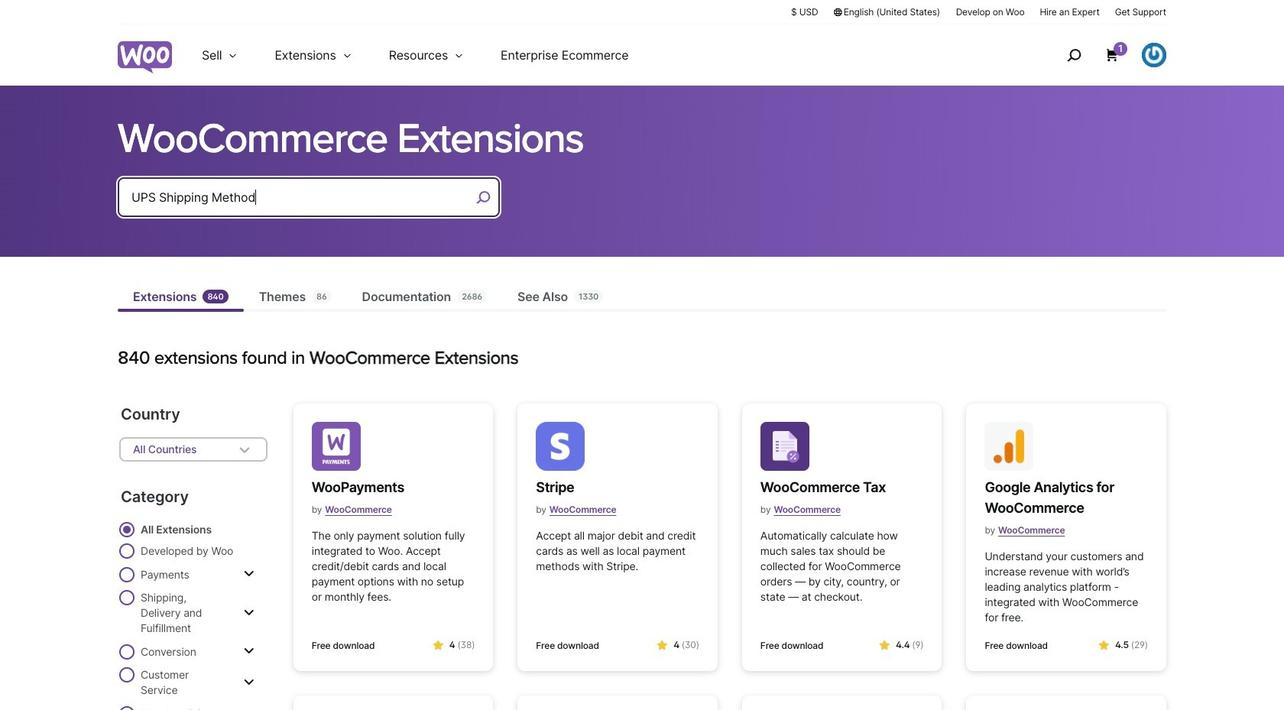 Task type: describe. For each thing, give the bounding box(es) containing it.
1 show subcategories image from the top
[[244, 607, 254, 619]]

2 show subcategories image from the top
[[244, 645, 254, 657]]

Search extensions search field
[[131, 186, 471, 208]]

service navigation menu element
[[1034, 30, 1166, 80]]

3 show subcategories image from the top
[[244, 676, 254, 688]]



Task type: locate. For each thing, give the bounding box(es) containing it.
show subcategories image
[[244, 607, 254, 619], [244, 645, 254, 657], [244, 676, 254, 688]]

2 vertical spatial show subcategories image
[[244, 676, 254, 688]]

1 vertical spatial show subcategories image
[[244, 645, 254, 657]]

angle down image
[[235, 440, 254, 459]]

show subcategories image
[[244, 568, 254, 580]]

Filter countries field
[[119, 437, 267, 462]]

None search field
[[118, 177, 500, 235]]

open account menu image
[[1142, 43, 1166, 67]]

search image
[[1062, 43, 1086, 67]]

0 vertical spatial show subcategories image
[[244, 607, 254, 619]]



Task type: vqa. For each thing, say whether or not it's contained in the screenshot.
Show subcategories icon
yes



